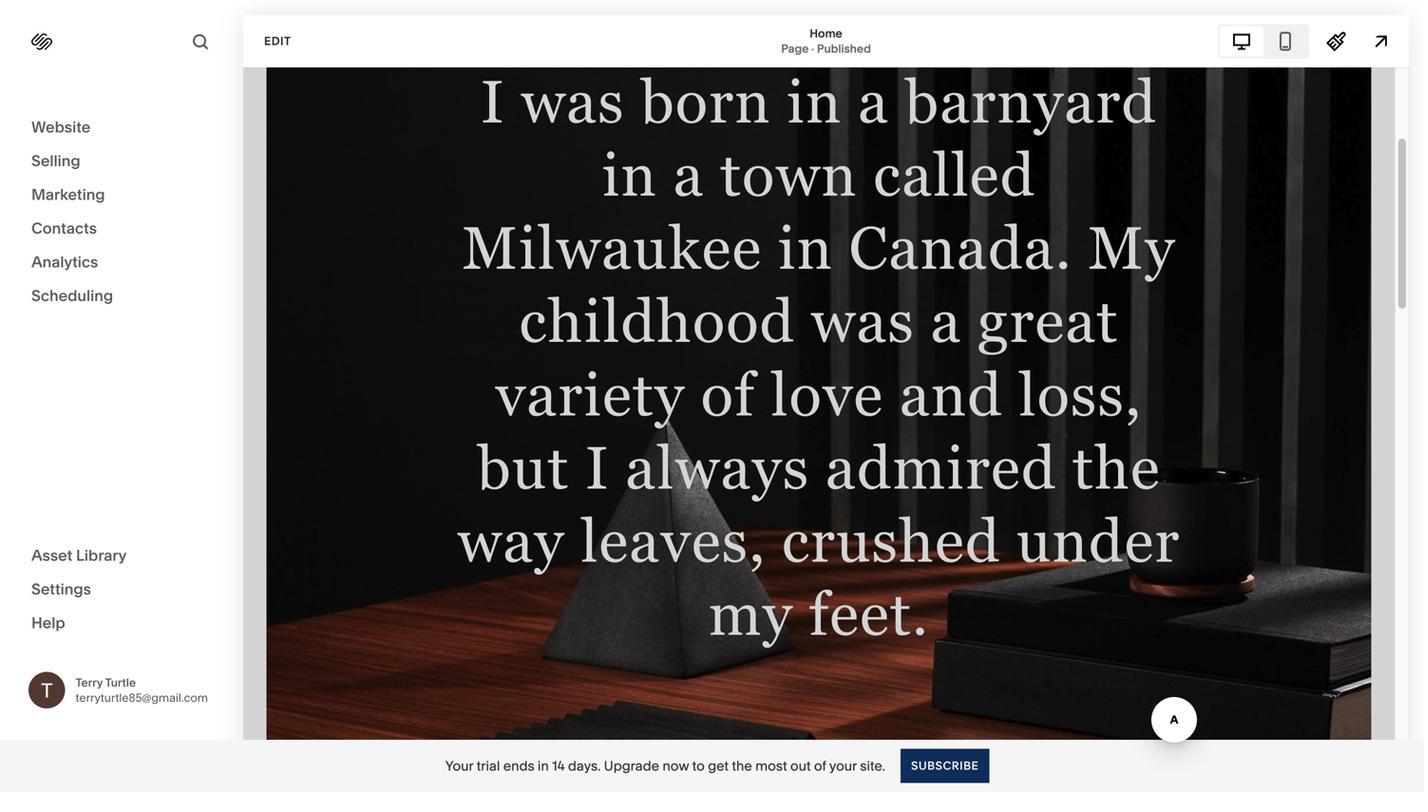 Task type: describe. For each thing, give the bounding box(es) containing it.
your
[[445, 758, 473, 774]]

marketing
[[31, 185, 105, 204]]

website
[[31, 118, 91, 136]]

help
[[31, 614, 65, 632]]

settings link
[[31, 579, 211, 602]]

of
[[814, 758, 827, 774]]

settings
[[31, 580, 91, 599]]

scheduling
[[31, 287, 113, 305]]

the
[[732, 758, 752, 774]]

home
[[810, 27, 843, 40]]

to
[[692, 758, 705, 774]]

trial
[[477, 758, 500, 774]]

selling
[[31, 152, 80, 170]]

14
[[552, 758, 565, 774]]

selling link
[[31, 151, 211, 173]]

page
[[781, 42, 809, 56]]

subscribe
[[911, 759, 979, 773]]

asset library link
[[31, 545, 211, 568]]

edit button
[[252, 24, 304, 59]]

ends
[[503, 758, 535, 774]]

marketing link
[[31, 184, 211, 207]]

upgrade
[[604, 758, 659, 774]]

your
[[829, 758, 857, 774]]

terryturtle85@gmail.com
[[76, 691, 208, 705]]

subscribe button
[[901, 749, 990, 784]]

contacts
[[31, 219, 97, 238]]

analytics
[[31, 253, 98, 271]]



Task type: locate. For each thing, give the bounding box(es) containing it.
terry
[[76, 676, 103, 690]]

asset library
[[31, 546, 127, 565]]

now
[[663, 758, 689, 774]]

help link
[[31, 613, 65, 634]]

published
[[817, 42, 871, 56]]

analytics link
[[31, 252, 211, 274]]

scheduling link
[[31, 286, 211, 308]]

website link
[[31, 117, 211, 139]]

home page · published
[[781, 27, 871, 56]]

days.
[[568, 758, 601, 774]]

library
[[76, 546, 127, 565]]

site.
[[860, 758, 886, 774]]

contacts link
[[31, 218, 211, 240]]

out
[[791, 758, 811, 774]]

your trial ends in 14 days. upgrade now to get the most out of your site.
[[445, 758, 886, 774]]

get
[[708, 758, 729, 774]]

asset
[[31, 546, 72, 565]]

terry turtle terryturtle85@gmail.com
[[76, 676, 208, 705]]

edit
[[264, 34, 291, 48]]

most
[[756, 758, 787, 774]]

turtle
[[105, 676, 136, 690]]

in
[[538, 758, 549, 774]]

·
[[812, 42, 814, 56]]

tab list
[[1220, 26, 1308, 57]]



Task type: vqa. For each thing, say whether or not it's contained in the screenshot.
rightmost Mono
no



